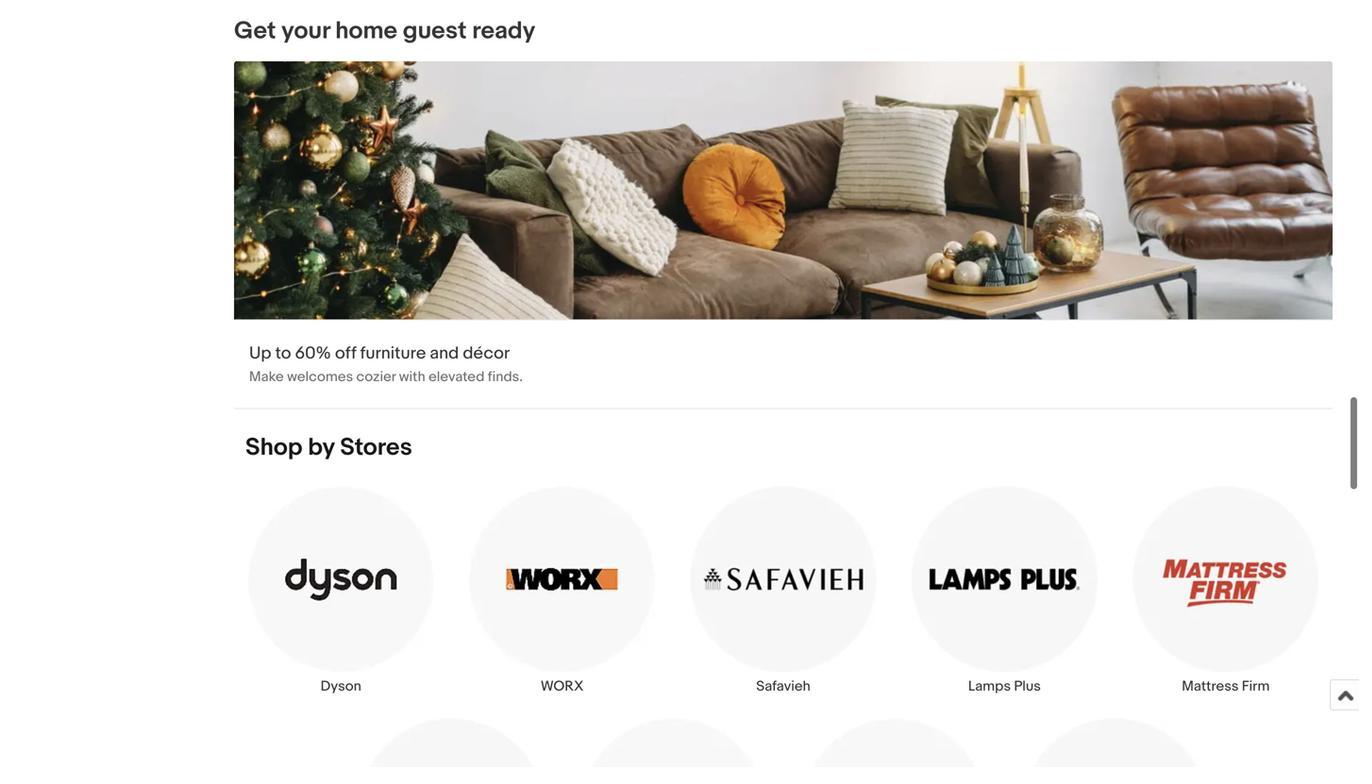 Task type: vqa. For each thing, say whether or not it's contained in the screenshot.
All related to All Sports Memoribilia Fan Apparel & Souvenirs NFL Gear NBA Gear
no



Task type: locate. For each thing, give the bounding box(es) containing it.
mattress firm link
[[1115, 486, 1336, 695]]

shop
[[245, 433, 303, 463]]

get your home guest ready
[[234, 17, 535, 46]]

mattress firm
[[1182, 678, 1270, 695]]

stores
[[340, 433, 412, 463]]

off
[[335, 343, 356, 364]]

list
[[223, 486, 1344, 767]]

plus
[[1014, 678, 1041, 695]]

lamps
[[968, 678, 1011, 695]]

by
[[308, 433, 335, 463]]

décor
[[463, 343, 510, 364]]

shop by stores
[[245, 433, 412, 463]]

ready
[[472, 17, 535, 46]]

dyson link
[[230, 486, 452, 695]]

safavieh
[[756, 678, 810, 695]]

worx link
[[452, 486, 673, 695]]

your
[[281, 17, 330, 46]]

lamps plus link
[[894, 486, 1115, 695]]

elevated
[[429, 369, 485, 386]]

worx
[[541, 678, 584, 695]]

None text field
[[234, 61, 1333, 408]]

furniture
[[360, 343, 426, 364]]

welcomes
[[287, 369, 353, 386]]

up
[[249, 343, 271, 364]]

firm
[[1242, 678, 1270, 695]]



Task type: describe. For each thing, give the bounding box(es) containing it.
finds.
[[488, 369, 523, 386]]

with
[[399, 369, 425, 386]]

home
[[335, 17, 397, 46]]

mattress
[[1182, 678, 1239, 695]]

cozier
[[356, 369, 396, 386]]

none text field containing up to 60% off furniture and décor
[[234, 61, 1333, 408]]

lamps plus
[[968, 678, 1041, 695]]

get
[[234, 17, 276, 46]]

dyson
[[320, 678, 361, 695]]

up to 60% off furniture and décor make welcomes cozier with elevated finds.
[[249, 343, 523, 386]]

safavieh link
[[673, 486, 894, 695]]

to
[[275, 343, 291, 364]]

60%
[[295, 343, 331, 364]]

make
[[249, 369, 284, 386]]

list containing dyson
[[223, 486, 1344, 767]]

and
[[430, 343, 459, 364]]

guest
[[403, 17, 467, 46]]



